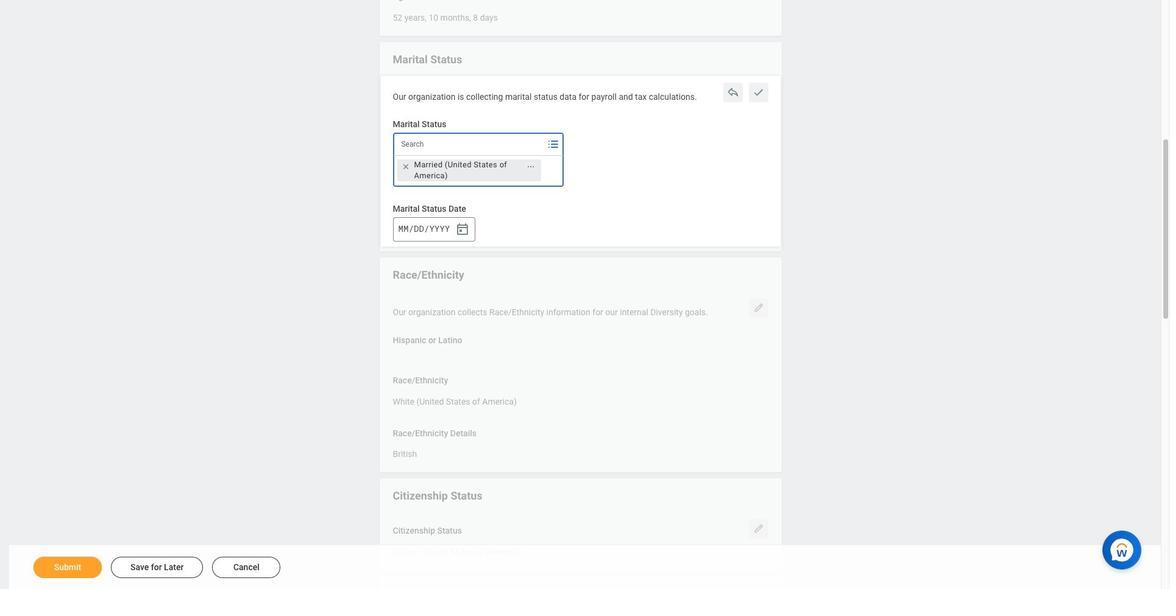 Task type: locate. For each thing, give the bounding box(es) containing it.
action bar region
[[9, 545, 1161, 590]]

check image
[[752, 86, 764, 98]]

related actions image
[[526, 163, 535, 171]]

group
[[393, 217, 475, 242]]

edit image
[[752, 524, 764, 536]]

married (united states of america), press delete to clear value. option
[[397, 160, 541, 182]]

None text field
[[393, 540, 521, 562]]

married (united states of america) element
[[414, 160, 520, 182]]

None text field
[[393, 5, 498, 27], [393, 390, 517, 411], [393, 443, 417, 464], [393, 5, 498, 27], [393, 390, 517, 411], [393, 443, 417, 464]]



Task type: vqa. For each thing, say whether or not it's contained in the screenshot.
calendar "image"
yes



Task type: describe. For each thing, give the bounding box(es) containing it.
Search field
[[393, 134, 562, 155]]

prompts image
[[546, 137, 560, 152]]

x small image
[[399, 161, 412, 173]]

undo l image
[[727, 86, 739, 98]]

edit image
[[752, 302, 764, 314]]

calendar image
[[455, 222, 470, 237]]



